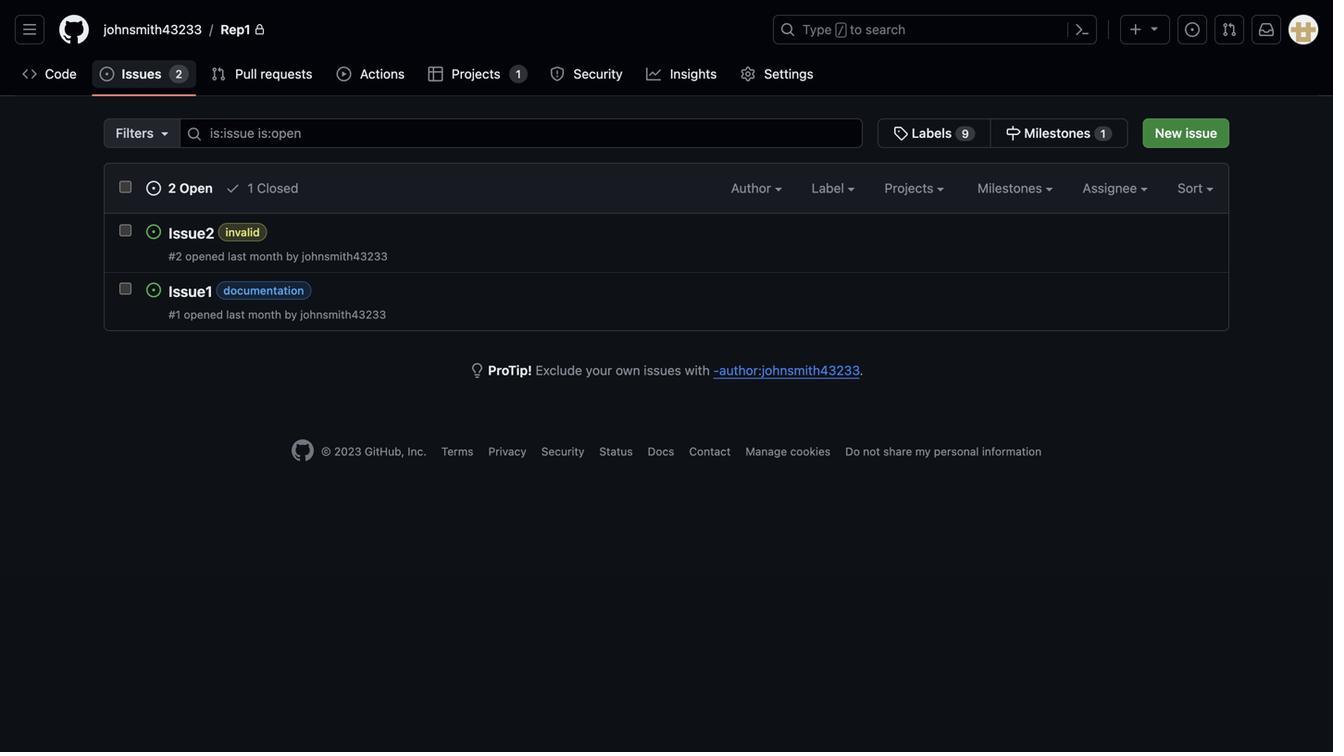 Task type: describe. For each thing, give the bounding box(es) containing it.
© 2023 github, inc.
[[321, 445, 427, 458]]

documentation link
[[216, 282, 311, 300]]

invalid link
[[218, 223, 267, 242]]

1 closed
[[244, 181, 298, 196]]

9
[[962, 127, 969, 140]]

Issue2 checkbox
[[119, 224, 131, 237]]

author
[[731, 181, 775, 196]]

homepage image
[[291, 440, 314, 462]]

settings
[[764, 66, 813, 81]]

Search all issues text field
[[180, 118, 863, 148]]

Issues search field
[[180, 118, 863, 148]]

author:johnsmith43233
[[719, 363, 860, 378]]

information
[[982, 445, 1042, 458]]

2 for 2
[[175, 68, 182, 81]]

gear image
[[740, 67, 755, 81]]

contact
[[689, 445, 731, 458]]

new
[[1155, 125, 1182, 141]]

1 horizontal spatial issue opened image
[[1185, 22, 1200, 37]]

opened for issue2
[[185, 250, 225, 263]]

-
[[713, 363, 719, 378]]

author button
[[731, 179, 782, 198]]

plus image
[[1128, 22, 1143, 37]]

manage cookies button
[[745, 443, 830, 460]]

assignee
[[1083, 181, 1141, 196]]

label button
[[812, 179, 855, 198]]

issue element
[[878, 118, 1128, 148]]

1 for 1
[[516, 68, 521, 81]]

issue1
[[168, 283, 212, 300]]

search
[[865, 22, 906, 37]]

johnsmith43233 link for issue2
[[302, 250, 388, 263]]

tag image
[[893, 126, 908, 141]]

requests
[[260, 66, 312, 81]]

shield image
[[550, 67, 565, 81]]

0 vertical spatial security
[[573, 66, 623, 81]]

docs link
[[648, 445, 674, 458]]

1 for 1 closed
[[248, 181, 253, 196]]

Issue1 checkbox
[[119, 283, 131, 295]]

actions link
[[329, 60, 413, 88]]

johnsmith43233 /
[[104, 22, 213, 37]]

git pull request image
[[1222, 22, 1237, 37]]

filters
[[116, 125, 154, 141]]

sort
[[1178, 181, 1203, 196]]

labels 9
[[908, 125, 969, 141]]

/ for type
[[837, 24, 844, 37]]

issue2
[[168, 224, 214, 242]]

insights
[[670, 66, 717, 81]]

milestones for milestones 1
[[1024, 125, 1091, 141]]

open issue element for issue2
[[146, 224, 161, 239]]

0 vertical spatial projects
[[452, 66, 500, 81]]

not
[[863, 445, 880, 458]]

/ for johnsmith43233
[[209, 22, 213, 37]]

johnsmith43233 inside the johnsmith43233 /
[[104, 22, 202, 37]]

open issue element for issue1
[[146, 282, 161, 298]]

©
[[321, 445, 331, 458]]

1 inside milestones 1
[[1100, 127, 1106, 140]]

protip!
[[488, 363, 532, 378]]

issue2 link
[[168, 224, 214, 242]]

month for issue1
[[248, 308, 281, 321]]

settings link
[[733, 60, 822, 88]]

insights link
[[639, 60, 726, 88]]

rep1 link
[[213, 15, 273, 44]]

sort button
[[1178, 179, 1214, 198]]

open
[[179, 181, 213, 196]]

opened for issue1
[[184, 308, 223, 321]]

0 vertical spatial security link
[[542, 60, 632, 88]]

1 closed link
[[226, 179, 298, 198]]

protip! exclude your own issues with -author:johnsmith43233 .
[[488, 363, 863, 378]]

projects inside popup button
[[885, 181, 937, 196]]

to
[[850, 22, 862, 37]]

none search field containing filters
[[104, 118, 1128, 148]]

do
[[845, 445, 860, 458]]

.
[[860, 363, 863, 378]]

johnsmith43233 link for issue1
[[300, 308, 386, 321]]

rep1
[[221, 22, 251, 37]]

2 open
[[165, 181, 213, 196]]

manage cookies
[[745, 445, 830, 458]]

type
[[803, 22, 832, 37]]

2 open link
[[146, 179, 213, 198]]

privacy
[[488, 445, 526, 458]]

graph image
[[646, 67, 661, 81]]

git pull request image
[[211, 67, 226, 81]]

issue1 link
[[168, 283, 212, 300]]

johnsmith43233 for issue1
[[300, 308, 386, 321]]

pull
[[235, 66, 257, 81]]

pull requests
[[235, 66, 312, 81]]

month for issue2
[[250, 250, 283, 263]]

code
[[45, 66, 77, 81]]



Task type: locate. For each thing, give the bounding box(es) containing it.
command palette image
[[1075, 22, 1090, 37]]

1 vertical spatial milestones
[[978, 181, 1046, 196]]

inc.
[[408, 445, 427, 458]]

type / to search
[[803, 22, 906, 37]]

exclude
[[536, 363, 582, 378]]

privacy link
[[488, 445, 526, 458]]

1 vertical spatial security
[[541, 445, 584, 458]]

johnsmith43233 down documentation link
[[300, 308, 386, 321]]

1 vertical spatial month
[[248, 308, 281, 321]]

0 vertical spatial last
[[228, 250, 247, 263]]

johnsmith43233 link up documentation link
[[302, 250, 388, 263]]

issue opened image
[[99, 67, 114, 81]]

johnsmith43233
[[104, 22, 202, 37], [302, 250, 388, 263], [300, 308, 386, 321]]

0 vertical spatial johnsmith43233 link
[[96, 15, 209, 44]]

security link left graph image
[[542, 60, 632, 88]]

#1             opened last month by johnsmith43233
[[168, 308, 386, 321]]

2 open issue element from the top
[[146, 282, 161, 298]]

milestones for milestones
[[978, 181, 1046, 196]]

0 vertical spatial month
[[250, 250, 283, 263]]

month down documentation
[[248, 308, 281, 321]]

1 horizontal spatial 1
[[516, 68, 521, 81]]

1 vertical spatial open issue element
[[146, 282, 161, 298]]

#2
[[168, 250, 182, 263]]

issues
[[122, 66, 162, 81]]

1 right 'check' image at the left
[[248, 181, 253, 196]]

share
[[883, 445, 912, 458]]

terms link
[[441, 445, 473, 458]]

docs
[[648, 445, 674, 458]]

1 vertical spatial johnsmith43233
[[302, 250, 388, 263]]

do not share my personal information
[[845, 445, 1042, 458]]

security left status link
[[541, 445, 584, 458]]

by for issue2
[[286, 250, 299, 263]]

0 vertical spatial 2
[[175, 68, 182, 81]]

1 vertical spatial security link
[[541, 445, 584, 458]]

0 vertical spatial issue opened image
[[1185, 22, 1200, 37]]

opened down issue2 link
[[185, 250, 225, 263]]

open issue image
[[146, 283, 161, 298]]

1 vertical spatial by
[[284, 308, 297, 321]]

johnsmith43233 link
[[96, 15, 209, 44], [302, 250, 388, 263], [300, 308, 386, 321]]

security link left status link
[[541, 445, 584, 458]]

personal
[[934, 445, 979, 458]]

2
[[175, 68, 182, 81], [168, 181, 176, 196]]

new issue link
[[1143, 118, 1229, 148]]

0 horizontal spatial 1
[[248, 181, 253, 196]]

with
[[685, 363, 710, 378]]

-author:johnsmith43233 link
[[713, 363, 860, 378]]

0 horizontal spatial issue opened image
[[146, 181, 161, 196]]

by for issue1
[[284, 308, 297, 321]]

0 vertical spatial opened
[[185, 250, 225, 263]]

milestones inside issue element
[[1024, 125, 1091, 141]]

your
[[586, 363, 612, 378]]

terms
[[441, 445, 473, 458]]

homepage image
[[59, 15, 89, 44]]

1 vertical spatial johnsmith43233 link
[[302, 250, 388, 263]]

johnsmith43233 link down documentation link
[[300, 308, 386, 321]]

actions
[[360, 66, 405, 81]]

0 vertical spatial by
[[286, 250, 299, 263]]

by
[[286, 250, 299, 263], [284, 308, 297, 321]]

do not share my personal information button
[[845, 443, 1042, 460]]

closed
[[257, 181, 298, 196]]

1 up 'assignee'
[[1100, 127, 1106, 140]]

last for issue2
[[228, 250, 247, 263]]

lock image
[[254, 24, 265, 35]]

security
[[573, 66, 623, 81], [541, 445, 584, 458]]

open issue image
[[146, 224, 161, 239]]

by down documentation link
[[284, 308, 297, 321]]

1 left the shield icon
[[516, 68, 521, 81]]

contact link
[[689, 445, 731, 458]]

cookies
[[790, 445, 830, 458]]

2 for 2 open
[[168, 181, 176, 196]]

list
[[96, 15, 762, 44]]

0 horizontal spatial projects
[[452, 66, 500, 81]]

last
[[228, 250, 247, 263], [226, 308, 245, 321]]

code link
[[15, 60, 85, 88]]

2023
[[334, 445, 361, 458]]

status
[[599, 445, 633, 458]]

2 right issues on the top of the page
[[175, 68, 182, 81]]

None search field
[[104, 118, 1128, 148]]

github,
[[365, 445, 404, 458]]

opened
[[185, 250, 225, 263], [184, 308, 223, 321]]

documentation
[[223, 284, 304, 297]]

milestones 1
[[1021, 125, 1106, 141]]

issue opened image left git pull request image
[[1185, 22, 1200, 37]]

1 vertical spatial 2
[[168, 181, 176, 196]]

issue
[[1185, 125, 1217, 141]]

list containing johnsmith43233 /
[[96, 15, 762, 44]]

0 vertical spatial johnsmith43233
[[104, 22, 202, 37]]

invalid
[[225, 226, 260, 239]]

last for issue1
[[226, 308, 245, 321]]

opened down "issue1"
[[184, 308, 223, 321]]

1 vertical spatial projects
[[885, 181, 937, 196]]

issue opened image right 'select all issues' checkbox
[[146, 181, 161, 196]]

2 vertical spatial 1
[[248, 181, 253, 196]]

filters button
[[104, 118, 180, 148]]

johnsmith43233 for issue2
[[302, 250, 388, 263]]

pull requests link
[[204, 60, 322, 88]]

johnsmith43233 up documentation link
[[302, 250, 388, 263]]

projects button
[[885, 179, 944, 198]]

2 left open
[[168, 181, 176, 196]]

last down documentation link
[[226, 308, 245, 321]]

milestone image
[[1006, 126, 1021, 141]]

1 open issue element from the top
[[146, 224, 161, 239]]

/ left the rep1
[[209, 22, 213, 37]]

0 horizontal spatial /
[[209, 22, 213, 37]]

own
[[616, 363, 640, 378]]

1 vertical spatial opened
[[184, 308, 223, 321]]

assignee button
[[1083, 179, 1148, 198]]

by up documentation link
[[286, 250, 299, 263]]

1
[[516, 68, 521, 81], [1100, 127, 1106, 140], [248, 181, 253, 196]]

open issue element right issue1 checkbox
[[146, 282, 161, 298]]

1 vertical spatial last
[[226, 308, 245, 321]]

notifications image
[[1259, 22, 1274, 37]]

1 vertical spatial 1
[[1100, 127, 1106, 140]]

#2             opened last month by johnsmith43233
[[168, 250, 388, 263]]

0 vertical spatial 1
[[516, 68, 521, 81]]

#1
[[168, 308, 181, 321]]

triangle down image
[[1147, 21, 1162, 36]]

projects right table 'image'
[[452, 66, 500, 81]]

johnsmith43233 link up issues on the top of the page
[[96, 15, 209, 44]]

milestones button
[[978, 179, 1053, 198]]

milestones
[[1024, 125, 1091, 141], [978, 181, 1046, 196]]

security right the shield icon
[[573, 66, 623, 81]]

new issue
[[1155, 125, 1217, 141]]

table image
[[428, 67, 443, 81]]

/ inside the "type / to search"
[[837, 24, 844, 37]]

month
[[250, 250, 283, 263], [248, 308, 281, 321]]

milestones inside popup button
[[978, 181, 1046, 196]]

1 horizontal spatial projects
[[885, 181, 937, 196]]

label
[[812, 181, 848, 196]]

2 vertical spatial johnsmith43233
[[300, 308, 386, 321]]

security link
[[542, 60, 632, 88], [541, 445, 584, 458]]

issues
[[644, 363, 681, 378]]

code image
[[22, 67, 37, 81]]

1 vertical spatial issue opened image
[[146, 181, 161, 196]]

johnsmith43233 up issues on the top of the page
[[104, 22, 202, 37]]

triangle down image
[[157, 126, 172, 141]]

open issue element
[[146, 224, 161, 239], [146, 282, 161, 298]]

0 vertical spatial open issue element
[[146, 224, 161, 239]]

issue opened image inside 2 open link
[[146, 181, 161, 196]]

Select all issues checkbox
[[119, 181, 131, 193]]

manage
[[745, 445, 787, 458]]

2 horizontal spatial 1
[[1100, 127, 1106, 140]]

2 vertical spatial johnsmith43233 link
[[300, 308, 386, 321]]

1 horizontal spatial /
[[837, 24, 844, 37]]

play image
[[337, 67, 351, 81]]

milestones right milestone icon on the top of page
[[1024, 125, 1091, 141]]

projects
[[452, 66, 500, 81], [885, 181, 937, 196]]

light bulb image
[[470, 363, 485, 378]]

/ left to
[[837, 24, 844, 37]]

open issue element right the issue2 checkbox
[[146, 224, 161, 239]]

milestones down milestone icon on the top of page
[[978, 181, 1046, 196]]

0 vertical spatial milestones
[[1024, 125, 1091, 141]]

/ inside the johnsmith43233 /
[[209, 22, 213, 37]]

check image
[[226, 181, 240, 196]]

last down invalid link
[[228, 250, 247, 263]]

search image
[[187, 127, 202, 142]]

labels
[[912, 125, 952, 141]]

status link
[[599, 445, 633, 458]]

my
[[915, 445, 931, 458]]

month down invalid
[[250, 250, 283, 263]]

issue opened image
[[1185, 22, 1200, 37], [146, 181, 161, 196]]

projects down the tag 'icon'
[[885, 181, 937, 196]]



Task type: vqa. For each thing, say whether or not it's contained in the screenshot.
of
no



